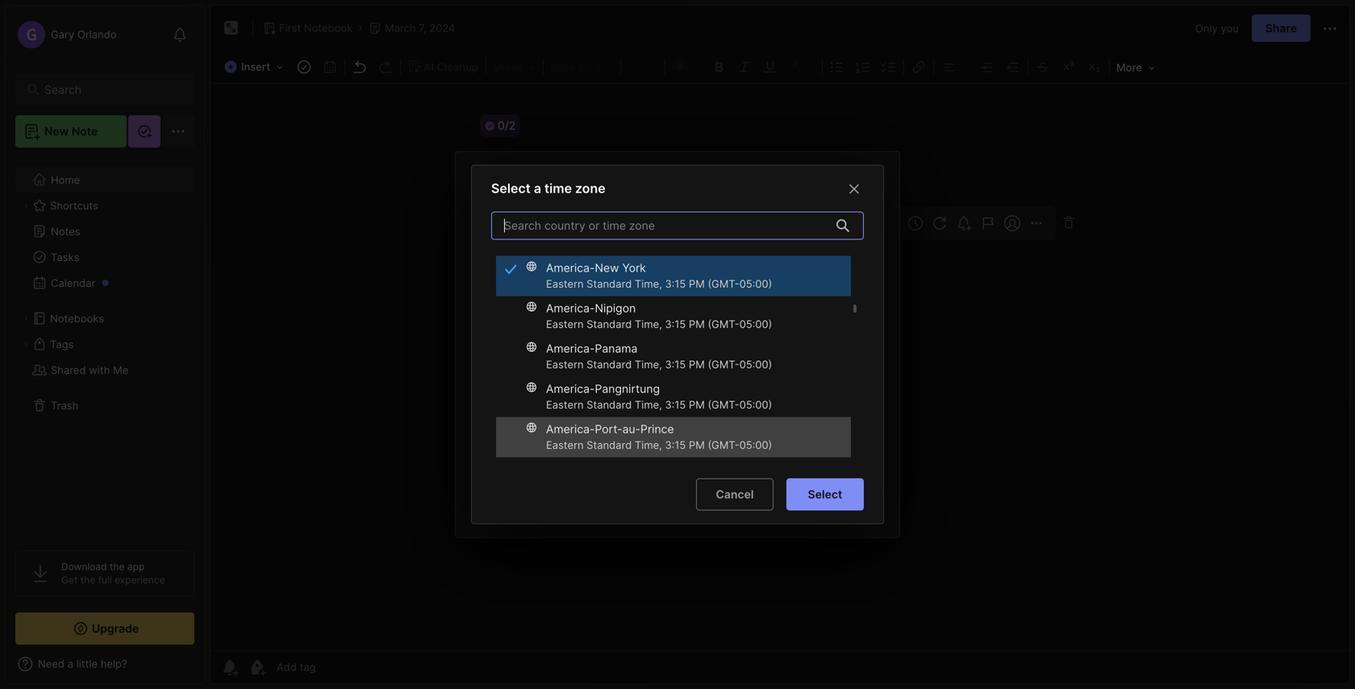 Task type: vqa. For each thing, say whether or not it's contained in the screenshot.
the Small header
no



Task type: locate. For each thing, give the bounding box(es) containing it.
29
[[768, 283, 779, 294]]

notebooks
[[50, 312, 104, 325]]

3 america- from the top
[[546, 342, 595, 356]]

monday
[[523, 308, 567, 322]]

1 right the 31
[[704, 396, 708, 407]]

0 vertical spatial 1
[[794, 283, 798, 294]]

tomorrow button
[[485, 258, 640, 291]]

eastern inside 'america-new york eastern standard time , 3:15 pm (gmt-05:00)'
[[546, 278, 584, 290]]

17
[[679, 351, 688, 361]]

0 vertical spatial a
[[534, 181, 541, 196]]

america- left au-
[[546, 423, 595, 436]]

,
[[659, 278, 662, 290], [659, 318, 662, 331], [659, 359, 662, 371], [659, 399, 662, 411], [659, 439, 662, 452]]

0 horizontal spatial 2
[[726, 396, 731, 407]]

america- inside america-pangnirtung eastern standard time , 3:15 pm (gmt-05:00)
[[546, 382, 595, 396]]

home link
[[15, 167, 194, 193]]

2024
[[429, 22, 455, 34]]

31
[[678, 396, 688, 407]]

3:15 down prince at left
[[665, 439, 686, 452]]

done button
[[803, 492, 880, 525]]

next
[[494, 308, 520, 322]]

0 horizontal spatial the
[[80, 575, 95, 586]]

shared with me link
[[15, 357, 194, 383]]

tree
[[6, 157, 204, 536]]

05:00) for america-panama
[[739, 359, 772, 371]]

time inside 'america-new york eastern standard time , 3:15 pm (gmt-05:00)'
[[635, 278, 659, 290]]

1 pm from the top
[[689, 278, 705, 290]]

2 america- from the top
[[546, 302, 595, 315]]

1 for 1 button to the top
[[794, 283, 798, 294]]

, down prince at left
[[659, 439, 662, 452]]

tags
[[50, 338, 74, 351]]

1 horizontal spatial the
[[110, 561, 125, 573]]

5 america- from the top
[[546, 423, 595, 436]]

a right in
[[507, 349, 514, 363]]

a right add
[[775, 449, 781, 463]]

2 pm from the top
[[689, 318, 705, 331]]

america- down in a week button
[[546, 382, 595, 396]]

1 right the 29 on the right top of page
[[794, 283, 798, 294]]

4 pm from the top
[[689, 399, 705, 411]]

3 3:15 from the top
[[665, 359, 686, 371]]

standard up add
[[729, 427, 778, 440]]

me
[[113, 364, 128, 376]]

1
[[794, 283, 798, 294], [704, 396, 708, 407]]

york
[[622, 261, 646, 275]]

(gmt- left 3 button
[[708, 399, 739, 411]]

tree containing home
[[6, 157, 204, 536]]

1 button right the 29 on the right top of page
[[786, 279, 806, 298]]

you
[[1221, 22, 1239, 34]]

, inside america-nipigon eastern standard time , 3:15 pm (gmt-05:00)
[[659, 318, 662, 331]]

prince
[[641, 423, 674, 436]]

(gmt- inside 'america-new york eastern standard time , 3:15 pm (gmt-05:00)'
[[708, 278, 739, 290]]

new left note
[[44, 125, 69, 138]]

standard down panama
[[587, 359, 632, 371]]

first notebook button
[[260, 17, 356, 40]]

0 horizontal spatial a
[[507, 349, 514, 363]]

2 vertical spatial a
[[775, 449, 781, 463]]

america- inside 'america-new york eastern standard time , 3:15 pm (gmt-05:00)'
[[546, 261, 595, 275]]

05:00)
[[739, 278, 772, 290], [739, 318, 772, 331], [739, 359, 772, 371], [739, 399, 772, 411], [739, 439, 772, 452]]

tasks
[[51, 251, 79, 264]]

america-
[[546, 261, 595, 275], [546, 302, 595, 315], [546, 342, 595, 356], [546, 382, 595, 396], [546, 423, 595, 436]]

3 (gmt- from the top
[[708, 359, 739, 371]]

america- inside america-nipigon eastern standard time , 3:15 pm (gmt-05:00)
[[546, 302, 595, 315]]

1 horizontal spatial a
[[534, 181, 541, 196]]

week
[[517, 349, 546, 363]]

0 horizontal spatial 1
[[704, 396, 708, 407]]

trash link
[[15, 393, 194, 419]]

eastern inside america-panama eastern standard time , 3:15 pm (gmt-05:00)
[[546, 359, 584, 371]]

first
[[279, 22, 301, 34]]

1 horizontal spatial 1
[[794, 283, 798, 294]]

a right due
[[534, 181, 541, 196]]

, left 10 button
[[659, 318, 662, 331]]

1 , from the top
[[659, 278, 662, 290]]

5 pm from the top
[[689, 439, 705, 452]]

, left 17 button
[[659, 359, 662, 371]]

time inside america-panama eastern standard time , 3:15 pm (gmt-05:00)
[[635, 359, 659, 371]]

mon
[[697, 256, 715, 266]]

2 down sat
[[816, 283, 821, 294]]

3:15 for panama
[[665, 359, 686, 371]]

0 vertical spatial new
[[44, 125, 69, 138]]

3 , from the top
[[659, 359, 662, 371]]

america- down next monday button
[[546, 342, 595, 356]]

add tag image
[[248, 658, 267, 678]]

2 button
[[809, 279, 828, 298], [719, 392, 738, 411]]

new inside main element
[[44, 125, 69, 138]]

america- inside america-panama eastern standard time , 3:15 pm (gmt-05:00)
[[546, 342, 595, 356]]

1 vertical spatial 1 button
[[696, 392, 715, 411]]

america- for panama
[[546, 342, 595, 356]]

4 (gmt- from the top
[[708, 399, 739, 411]]

, inside america-port-au-prince eastern standard time , 3:15 pm (gmt-05:00)
[[659, 439, 662, 452]]

pm inside america-nipigon eastern standard time , 3:15 pm (gmt-05:00)
[[689, 318, 705, 331]]

3:15 up prince at left
[[665, 399, 686, 411]]

fri
[[791, 256, 801, 266]]

shortcuts
[[50, 199, 98, 212]]

the up full at the left of the page
[[110, 561, 125, 573]]

(gmt- left add
[[708, 439, 739, 452]]

4 3:15 from the top
[[665, 399, 686, 411]]

time down pangnirtung
[[635, 399, 659, 411]]

next monday button
[[485, 299, 640, 332]]

the
[[110, 561, 125, 573], [80, 575, 95, 586]]

time up add a time button
[[781, 427, 807, 440]]

10
[[678, 328, 688, 339]]

pm for pangnirtung
[[689, 399, 705, 411]]

3:15 down sun
[[665, 278, 686, 290]]

standard
[[587, 278, 632, 290], [587, 318, 632, 331], [587, 359, 632, 371], [587, 399, 632, 411], [729, 427, 778, 440], [587, 439, 632, 452]]

1 vertical spatial a
[[507, 349, 514, 363]]

2 , from the top
[[659, 318, 662, 331]]

america- for new
[[546, 261, 595, 275]]

new
[[44, 125, 69, 138], [595, 261, 619, 275]]

26
[[700, 283, 711, 294]]

first notebook
[[279, 22, 353, 34]]

Search text field
[[44, 82, 173, 98]]

america-port-au-prince eastern standard time , 3:15 pm (gmt-05:00)
[[546, 423, 772, 452]]

pm right 25 on the right top of page
[[689, 278, 705, 290]]

more image
[[1112, 56, 1160, 77]]

time down prince at left
[[635, 439, 659, 452]]

1 horizontal spatial 2 button
[[809, 279, 828, 298]]

select for select a time zone
[[491, 181, 531, 196]]

3:15 inside america-nipigon eastern standard time , 3:15 pm (gmt-05:00)
[[665, 318, 686, 331]]

a inside button
[[775, 449, 781, 463]]

, for pangnirtung
[[659, 399, 662, 411]]

pangnirtung
[[595, 382, 660, 396]]

4 , from the top
[[659, 399, 662, 411]]

(gmt-
[[708, 278, 739, 290], [708, 318, 739, 331], [708, 359, 739, 371], [708, 399, 739, 411], [708, 439, 739, 452]]

america- up next monday button
[[546, 261, 595, 275]]

time left 'zone'
[[544, 181, 572, 196]]

select inside button
[[808, 488, 842, 502]]

time up america-panama eastern standard time , 3:15 pm (gmt-05:00)
[[635, 318, 659, 331]]

, left the 31
[[659, 399, 662, 411]]

time inside button
[[784, 449, 807, 463]]

1 horizontal spatial select
[[808, 488, 842, 502]]

1 05:00) from the top
[[739, 278, 772, 290]]

1 vertical spatial new
[[595, 261, 619, 275]]

0 horizontal spatial new
[[44, 125, 69, 138]]

2 button down sat
[[809, 279, 828, 298]]

(gmt- left 13
[[708, 318, 739, 331]]

standard down pangnirtung
[[587, 399, 632, 411]]

, inside 'america-new york eastern standard time , 3:15 pm (gmt-05:00)'
[[659, 278, 662, 290]]

time
[[544, 181, 572, 196], [784, 449, 807, 463]]

2 button left 3 button
[[719, 392, 738, 411]]

05:00) inside america-port-au-prince eastern standard time , 3:15 pm (gmt-05:00)
[[739, 439, 772, 452]]

the down the download
[[80, 575, 95, 586]]

thu
[[766, 256, 782, 266]]

pm inside america-panama eastern standard time , 3:15 pm (gmt-05:00)
[[689, 359, 705, 371]]

font family image
[[545, 56, 619, 77]]

1 button
[[786, 279, 806, 298], [696, 392, 715, 411]]

5 (gmt- from the top
[[708, 439, 739, 452]]

3:15 left 18 button
[[665, 359, 686, 371]]

1 vertical spatial 1
[[704, 396, 708, 407]]

1 vertical spatial 2
[[726, 396, 731, 407]]

None search field
[[44, 80, 173, 99]]

3:15 inside america-panama eastern standard time , 3:15 pm (gmt-05:00)
[[665, 359, 686, 371]]

5 3:15 from the top
[[665, 439, 686, 452]]

2 left 3 button
[[726, 396, 731, 407]]

cancel button
[[696, 479, 774, 511], [712, 492, 790, 525]]

eastern
[[546, 278, 584, 290], [546, 318, 584, 331], [546, 359, 584, 371], [546, 399, 584, 411], [686, 427, 726, 440], [546, 439, 584, 452]]

a inside button
[[507, 349, 514, 363]]

done
[[827, 502, 856, 515]]

, for panama
[[659, 359, 662, 371]]

america- for pangnirtung
[[546, 382, 595, 396]]

standard down nipigon
[[587, 318, 632, 331]]

, inside america-pangnirtung eastern standard time , 3:15 pm (gmt-05:00)
[[659, 399, 662, 411]]

5 05:00) from the top
[[739, 439, 772, 452]]

pm down 31 button
[[689, 439, 705, 452]]

add a time button
[[747, 445, 833, 467]]

march 7, 2024
[[385, 22, 455, 34]]

share
[[1265, 21, 1297, 35]]

standard inside the eastern standard time button
[[729, 427, 778, 440]]

17 button
[[674, 346, 693, 366]]

3:15
[[665, 278, 686, 290], [665, 318, 686, 331], [665, 359, 686, 371], [665, 399, 686, 411], [665, 439, 686, 452]]

(gmt- inside america-nipigon eastern standard time , 3:15 pm (gmt-05:00)
[[708, 318, 739, 331]]

, inside america-panama eastern standard time , 3:15 pm (gmt-05:00)
[[659, 359, 662, 371]]

cancel button for select
[[696, 479, 774, 511]]

0 vertical spatial select
[[491, 181, 531, 196]]

05:00) inside america-pangnirtung eastern standard time , 3:15 pm (gmt-05:00)
[[739, 399, 772, 411]]

1 horizontal spatial new
[[595, 261, 619, 275]]

pm for panama
[[689, 359, 705, 371]]

cancel for done
[[732, 502, 770, 515]]

time up pangnirtung
[[635, 359, 659, 371]]

(gmt- inside america-port-au-prince eastern standard time , 3:15 pm (gmt-05:00)
[[708, 439, 739, 452]]

(gmt- down tue
[[708, 278, 739, 290]]

close image
[[845, 180, 864, 199]]

21
[[769, 351, 778, 361]]

cancel button for done
[[712, 492, 790, 525]]

0 vertical spatial 2 button
[[809, 279, 828, 298]]

america- inside america-port-au-prince eastern standard time , 3:15 pm (gmt-05:00)
[[546, 423, 595, 436]]

5 , from the top
[[659, 439, 662, 452]]

new left york on the left top
[[595, 261, 619, 275]]

4 america- from the top
[[546, 382, 595, 396]]

3 pm from the top
[[689, 359, 705, 371]]

(gmt- left 20 button
[[708, 359, 739, 371]]

standard down port-
[[587, 439, 632, 452]]

pm
[[689, 278, 705, 290], [689, 318, 705, 331], [689, 359, 705, 371], [689, 399, 705, 411], [689, 439, 705, 452]]

a for select
[[534, 181, 541, 196]]

0 horizontal spatial time
[[544, 181, 572, 196]]

due
[[503, 167, 526, 182]]

05:00) inside america-panama eastern standard time , 3:15 pm (gmt-05:00)
[[739, 359, 772, 371]]

2 05:00) from the top
[[739, 318, 772, 331]]

1 button right the 31
[[696, 392, 715, 411]]

edit
[[475, 167, 499, 182]]

eastern inside button
[[686, 427, 726, 440]]

3:15 inside america-pangnirtung eastern standard time , 3:15 pm (gmt-05:00)
[[665, 399, 686, 411]]

3:15 for nipigon
[[665, 318, 686, 331]]

(gmt- inside america-panama eastern standard time , 3:15 pm (gmt-05:00)
[[708, 359, 739, 371]]

date
[[529, 167, 557, 182]]

1 (gmt- from the top
[[708, 278, 739, 290]]

Note Editor text field
[[211, 83, 1349, 651]]

sat
[[812, 256, 826, 266]]

1 vertical spatial select
[[808, 488, 842, 502]]

add
[[750, 449, 772, 463]]

1 vertical spatial time
[[784, 449, 807, 463]]

2 3:15 from the top
[[665, 318, 686, 331]]

america-panama eastern standard time , 3:15 pm (gmt-05:00)
[[546, 342, 772, 371]]

2 (gmt- from the top
[[708, 318, 739, 331]]

heading level image
[[488, 56, 541, 77]]

time down york on the left top
[[635, 278, 659, 290]]

calendar button
[[15, 270, 194, 296]]

05:00) for america-nipigon
[[739, 318, 772, 331]]

standard up nipigon
[[587, 278, 632, 290]]

pm right the 31
[[689, 399, 705, 411]]

expand note image
[[222, 19, 241, 38]]

standard inside america-nipigon eastern standard time , 3:15 pm (gmt-05:00)
[[587, 318, 632, 331]]

0 vertical spatial 2
[[816, 283, 821, 294]]

, left 25 button
[[659, 278, 662, 290]]

task image
[[293, 56, 315, 78]]

1 3:15 from the top
[[665, 278, 686, 290]]

3
[[748, 396, 754, 407]]

1 horizontal spatial 2
[[816, 283, 821, 294]]

2 horizontal spatial a
[[775, 449, 781, 463]]

29 button
[[764, 279, 783, 298]]

31 button
[[674, 392, 693, 411]]

standard inside america-port-au-prince eastern standard time , 3:15 pm (gmt-05:00)
[[587, 439, 632, 452]]

eastern inside america-pangnirtung eastern standard time , 3:15 pm (gmt-05:00)
[[546, 399, 584, 411]]

1 horizontal spatial 1 button
[[786, 279, 806, 298]]

1 for left 1 button
[[704, 396, 708, 407]]

0 horizontal spatial select
[[491, 181, 531, 196]]

1 vertical spatial 2 button
[[719, 392, 738, 411]]

3 05:00) from the top
[[739, 359, 772, 371]]

pm inside 'america-new york eastern standard time , 3:15 pm (gmt-05:00)'
[[689, 278, 705, 290]]

0 vertical spatial time
[[544, 181, 572, 196]]

cancel
[[716, 488, 754, 502], [732, 502, 770, 515]]

time right add
[[784, 449, 807, 463]]

(gmt- inside america-pangnirtung eastern standard time , 3:15 pm (gmt-05:00)
[[708, 399, 739, 411]]

4 05:00) from the top
[[739, 399, 772, 411]]

1 horizontal spatial time
[[784, 449, 807, 463]]

notebook
[[304, 22, 353, 34]]

05:00) inside america-nipigon eastern standard time , 3:15 pm (gmt-05:00)
[[739, 318, 772, 331]]

3:15 left 11 button
[[665, 318, 686, 331]]

pm right "17"
[[689, 359, 705, 371]]

america- down tomorrow button
[[546, 302, 595, 315]]

notes
[[51, 225, 80, 238]]

1 america- from the top
[[546, 261, 595, 275]]

pm inside america-pangnirtung eastern standard time , 3:15 pm (gmt-05:00)
[[689, 399, 705, 411]]

0 vertical spatial the
[[110, 561, 125, 573]]

pm right 10
[[689, 318, 705, 331]]



Task type: describe. For each thing, give the bounding box(es) containing it.
new inside 'america-new york eastern standard time , 3:15 pm (gmt-05:00)'
[[595, 261, 619, 275]]

27 button
[[719, 279, 738, 298]]

20
[[746, 351, 756, 361]]

america-pangnirtung eastern standard time , 3:15 pm (gmt-05:00)
[[546, 382, 772, 411]]

a for in
[[507, 349, 514, 363]]

america- for port-
[[546, 423, 595, 436]]

11
[[702, 328, 710, 339]]

(gmt- for panama
[[708, 359, 739, 371]]

tue
[[720, 256, 736, 266]]

select for select
[[808, 488, 842, 502]]

19
[[724, 351, 733, 361]]

standard inside america-pangnirtung eastern standard time , 3:15 pm (gmt-05:00)
[[587, 399, 632, 411]]

pm for nipigon
[[689, 318, 705, 331]]

27
[[723, 283, 734, 294]]

26 button
[[696, 279, 715, 298]]

a for add
[[775, 449, 781, 463]]

standard inside 'america-new york eastern standard time , 3:15 pm (gmt-05:00)'
[[587, 278, 632, 290]]

eastern standard time button
[[682, 422, 833, 445]]

select a time zone
[[491, 181, 606, 196]]

with
[[89, 364, 110, 376]]

eastern inside america-nipigon eastern standard time , 3:15 pm (gmt-05:00)
[[546, 318, 584, 331]]

2 for leftmost 2 button
[[726, 396, 731, 407]]

select button
[[786, 479, 864, 511]]

, for nipigon
[[659, 318, 662, 331]]

new note
[[44, 125, 98, 138]]

0 vertical spatial 1 button
[[786, 279, 806, 298]]

cancel for select
[[716, 488, 754, 502]]

select a due date element
[[475, 198, 880, 477]]

3:15 inside 'america-new york eastern standard time , 3:15 pm (gmt-05:00)'
[[665, 278, 686, 290]]

28
[[746, 283, 756, 294]]

america-nipigon eastern standard time , 3:15 pm (gmt-05:00)
[[546, 302, 772, 331]]

Search country or time zone text field
[[494, 213, 827, 239]]

standard inside america-panama eastern standard time , 3:15 pm (gmt-05:00)
[[587, 359, 632, 371]]

wed
[[741, 256, 761, 266]]

shared
[[51, 364, 86, 376]]

3:15 for pangnirtung
[[665, 399, 686, 411]]

app
[[127, 561, 145, 573]]

time inside button
[[781, 427, 807, 440]]

panama
[[595, 342, 638, 356]]

0 horizontal spatial 2 button
[[719, 392, 738, 411]]

shortcuts button
[[15, 193, 194, 219]]

(gmt- for nipigon
[[708, 318, 739, 331]]

time for select
[[544, 181, 572, 196]]

add a reminder image
[[220, 658, 240, 678]]

(gmt- for pangnirtung
[[708, 399, 739, 411]]

add a time
[[750, 449, 807, 463]]

nipigon
[[595, 302, 636, 315]]

14
[[769, 328, 778, 339]]

tags button
[[15, 332, 194, 357]]

get
[[61, 575, 78, 586]]

0 horizontal spatial 1 button
[[696, 392, 715, 411]]

march
[[385, 22, 416, 34]]

3:15 inside america-port-au-prince eastern standard time , 3:15 pm (gmt-05:00)
[[665, 439, 686, 452]]

font color image
[[667, 56, 706, 78]]

america- for nipigon
[[546, 302, 595, 315]]

expand notebooks image
[[21, 314, 31, 323]]

highlight image
[[783, 56, 820, 78]]

alignment image
[[936, 56, 974, 78]]

note
[[72, 125, 98, 138]]

18
[[701, 351, 711, 361]]

notes link
[[15, 219, 194, 244]]

insert image
[[220, 56, 291, 77]]

share button
[[1252, 15, 1311, 42]]

time inside america-nipigon eastern standard time , 3:15 pm (gmt-05:00)
[[635, 318, 659, 331]]

2 for 2 button to the top
[[816, 283, 821, 294]]

time inside america-port-au-prince eastern standard time , 3:15 pm (gmt-05:00)
[[635, 439, 659, 452]]

home
[[51, 174, 80, 186]]

trash
[[51, 399, 78, 412]]

4
[[771, 396, 776, 407]]

tree inside main element
[[6, 157, 204, 536]]

12
[[724, 328, 733, 339]]

7,
[[419, 22, 426, 34]]

edit due date and recurrence
[[475, 167, 656, 182]]

25 button
[[674, 279, 693, 298]]

none search field inside main element
[[44, 80, 173, 99]]

port-
[[595, 423, 622, 436]]

eastern inside america-port-au-prince eastern standard time , 3:15 pm (gmt-05:00)
[[546, 439, 584, 452]]

1 vertical spatial the
[[80, 575, 95, 586]]

sun
[[675, 256, 691, 266]]

pm inside america-port-au-prince eastern standard time , 3:15 pm (gmt-05:00)
[[689, 439, 705, 452]]

expand tags image
[[21, 340, 31, 349]]

full
[[98, 575, 112, 586]]

18 button
[[696, 346, 715, 366]]

05:00) for america-pangnirtung
[[739, 399, 772, 411]]

and
[[561, 167, 584, 182]]

in a week button
[[485, 340, 640, 372]]

28 button
[[741, 279, 761, 298]]

main element
[[0, 0, 210, 690]]

3 button
[[741, 392, 761, 411]]

upgrade
[[92, 622, 139, 636]]

shared with me
[[51, 364, 128, 376]]

tasks button
[[15, 244, 194, 270]]

undo image
[[349, 56, 371, 78]]

experience
[[115, 575, 165, 586]]

tomorrow
[[494, 268, 550, 281]]

notebooks link
[[15, 306, 194, 332]]

21 button
[[764, 346, 783, 366]]

11 button
[[696, 324, 715, 343]]

recurrence
[[587, 167, 656, 182]]

calendar
[[51, 277, 95, 289]]

download the app get the full experience
[[61, 561, 165, 586]]

download
[[61, 561, 107, 573]]

next monday
[[494, 308, 567, 322]]

time inside america-pangnirtung eastern standard time , 3:15 pm (gmt-05:00)
[[635, 399, 659, 411]]

au-
[[622, 423, 641, 436]]

14 button
[[764, 324, 783, 343]]

12 button
[[719, 324, 738, 343]]

10 button
[[674, 324, 693, 343]]

05:00) inside 'america-new york eastern standard time , 3:15 pm (gmt-05:00)'
[[739, 278, 772, 290]]

march 7, 2024 button
[[366, 17, 458, 40]]

america-new york eastern standard time , 3:15 pm (gmt-05:00)
[[546, 261, 772, 290]]

note window element
[[210, 5, 1350, 685]]

in a week
[[494, 349, 546, 363]]

time for add
[[784, 449, 807, 463]]

eastern standard time
[[686, 427, 807, 440]]

25
[[678, 283, 689, 294]]

font size image
[[623, 56, 663, 77]]



